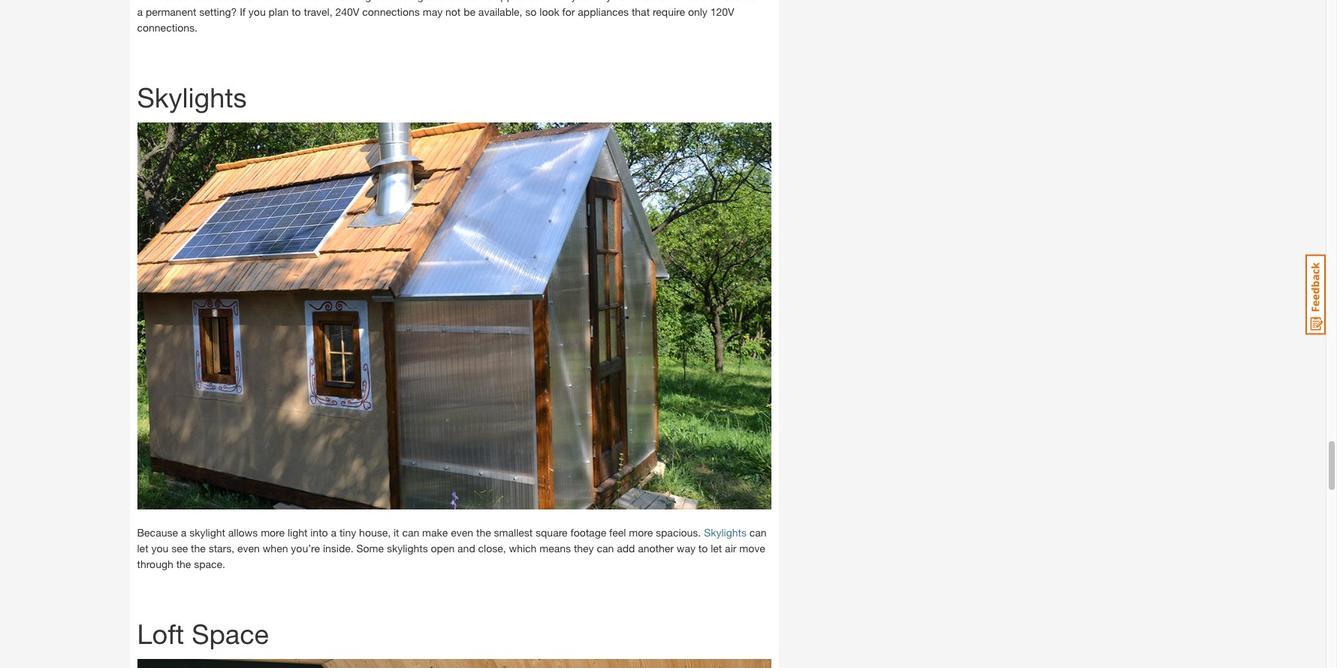 Task type: locate. For each thing, give the bounding box(es) containing it.
tiny inside 'think about available connections when choosing between gas and electric appliances. will your tiny home be on wheels or located in a permanent setting? if you plan to travel, 240v connections may not be available, so look for appliances that require only 120v connections.'
[[595, 0, 612, 2]]

can
[[402, 526, 419, 538], [750, 526, 767, 538], [597, 541, 614, 554]]

in
[[760, 0, 768, 2]]

you right "if"
[[249, 5, 266, 18]]

you inside 'think about available connections when choosing between gas and electric appliances. will your tiny home be on wheels or located in a permanent setting? if you plan to travel, 240v connections may not be available, so look for appliances that require only 120v connections.'
[[249, 5, 266, 18]]

may
[[423, 5, 443, 18]]

into
[[311, 526, 328, 538]]

and up not
[[437, 0, 455, 2]]

more up another
[[629, 526, 653, 538]]

can up move
[[750, 526, 767, 538]]

stars,
[[209, 541, 235, 554]]

can down feel
[[597, 541, 614, 554]]

a right into
[[331, 526, 337, 538]]

0 horizontal spatial more
[[261, 526, 285, 538]]

0 horizontal spatial connections
[[240, 0, 297, 2]]

2 let from the left
[[711, 541, 722, 554]]

1 horizontal spatial you
[[249, 5, 266, 18]]

1 horizontal spatial when
[[300, 0, 325, 2]]

footage
[[571, 526, 607, 538]]

tiny
[[595, 0, 612, 2], [340, 526, 356, 538]]

only
[[688, 5, 708, 18]]

let
[[137, 541, 148, 554], [711, 541, 722, 554]]

0 horizontal spatial be
[[464, 5, 476, 18]]

1 let from the left
[[137, 541, 148, 554]]

1 vertical spatial even
[[237, 541, 260, 554]]

skylights link
[[704, 526, 747, 538]]

because a skylight allows more light into a tiny house, it can make even the smallest square footage feel more spacious. skylights
[[137, 526, 747, 538]]

0 vertical spatial skylights
[[137, 81, 247, 113]]

you're
[[291, 541, 320, 554]]

0 vertical spatial and
[[437, 0, 455, 2]]

loft space
[[137, 617, 269, 650]]

connections up plan
[[240, 0, 297, 2]]

even inside can let you see the stars, even when you're inside. some skylights open and close, which means they can add another way to let air move through the space.
[[237, 541, 260, 554]]

1 horizontal spatial tiny
[[595, 0, 612, 2]]

0 vertical spatial to
[[292, 5, 301, 18]]

house,
[[359, 526, 391, 538]]

0 horizontal spatial even
[[237, 541, 260, 554]]

feedback link image
[[1306, 254, 1326, 335]]

1 vertical spatial and
[[458, 541, 475, 554]]

even
[[451, 526, 473, 538], [237, 541, 260, 554]]

let up through
[[137, 541, 148, 554]]

skylights down connections. at the left of the page
[[137, 81, 247, 113]]

some
[[357, 541, 384, 554]]

a up see
[[181, 526, 187, 538]]

0 vertical spatial you
[[249, 5, 266, 18]]

1 vertical spatial you
[[151, 541, 169, 554]]

to right plan
[[292, 5, 301, 18]]

1 horizontal spatial more
[[629, 526, 653, 538]]

2 horizontal spatial a
[[331, 526, 337, 538]]

and
[[437, 0, 455, 2], [458, 541, 475, 554]]

if
[[240, 5, 246, 18]]

1 horizontal spatial even
[[451, 526, 473, 538]]

skylights
[[137, 81, 247, 113], [704, 526, 747, 538]]

1 horizontal spatial connections
[[362, 5, 420, 18]]

0 vertical spatial tiny
[[595, 0, 612, 2]]

1 vertical spatial when
[[263, 541, 288, 554]]

which
[[509, 541, 537, 554]]

can right the it
[[402, 526, 419, 538]]

wheels
[[674, 0, 706, 2]]

let left air
[[711, 541, 722, 554]]

the
[[476, 526, 491, 538], [191, 541, 206, 554], [176, 557, 191, 570]]

between
[[374, 0, 415, 2]]

located
[[722, 0, 757, 2]]

connections
[[240, 0, 297, 2], [362, 5, 420, 18]]

0 horizontal spatial you
[[151, 541, 169, 554]]

appliances
[[578, 5, 629, 18]]

even down allows
[[237, 541, 260, 554]]

when up travel,
[[300, 0, 325, 2]]

and inside can let you see the stars, even when you're inside. some skylights open and close, which means they can add another way to let air move through the space.
[[458, 541, 475, 554]]

spacious.
[[656, 526, 701, 538]]

0 horizontal spatial a
[[137, 5, 143, 18]]

think about available connections when choosing between gas and electric appliances. will your tiny home be on wheels or located in a permanent setting? if you plan to travel, 240v connections may not be available, so look for appliances that require only 120v connections.
[[137, 0, 768, 34]]

inside.
[[323, 541, 354, 554]]

to
[[292, 5, 301, 18], [699, 541, 708, 554]]

add
[[617, 541, 635, 554]]

1 horizontal spatial skylights
[[704, 526, 747, 538]]

0 vertical spatial connections
[[240, 0, 297, 2]]

tiny up appliances
[[595, 0, 612, 2]]

tiny up inside.
[[340, 526, 356, 538]]

setting?
[[199, 5, 237, 18]]

and right open
[[458, 541, 475, 554]]

they
[[574, 541, 594, 554]]

through
[[137, 557, 173, 570]]

electric
[[458, 0, 492, 2]]

connections down between on the left top of page
[[362, 5, 420, 18]]

1 horizontal spatial to
[[699, 541, 708, 554]]

0 horizontal spatial to
[[292, 5, 301, 18]]

available,
[[479, 5, 523, 18]]

even up open
[[451, 526, 473, 538]]

means
[[540, 541, 571, 554]]

1 vertical spatial tiny
[[340, 526, 356, 538]]

appliances.
[[495, 0, 549, 2]]

the down see
[[176, 557, 191, 570]]

1 vertical spatial skylights
[[704, 526, 747, 538]]

0 horizontal spatial and
[[437, 0, 455, 2]]

1 horizontal spatial let
[[711, 541, 722, 554]]

when inside can let you see the stars, even when you're inside. some skylights open and close, which means they can add another way to let air move through the space.
[[263, 541, 288, 554]]

2 vertical spatial the
[[176, 557, 191, 570]]

the up the close,
[[476, 526, 491, 538]]

the down skylight
[[191, 541, 206, 554]]

0 horizontal spatial let
[[137, 541, 148, 554]]

1 vertical spatial to
[[699, 541, 708, 554]]

1 horizontal spatial be
[[644, 0, 656, 2]]

skylights up air
[[704, 526, 747, 538]]

more left light
[[261, 526, 285, 538]]

a
[[137, 5, 143, 18], [181, 526, 187, 538], [331, 526, 337, 538]]

0 vertical spatial be
[[644, 0, 656, 2]]

a down think
[[137, 5, 143, 18]]

when
[[300, 0, 325, 2], [263, 541, 288, 554]]

be
[[644, 0, 656, 2], [464, 5, 476, 18]]

you down because
[[151, 541, 169, 554]]

be down electric
[[464, 5, 476, 18]]

1 horizontal spatial and
[[458, 541, 475, 554]]

open
[[431, 541, 455, 554]]

space.
[[194, 557, 225, 570]]

0 vertical spatial when
[[300, 0, 325, 2]]

0 horizontal spatial when
[[263, 541, 288, 554]]

1 more from the left
[[261, 526, 285, 538]]

you
[[249, 5, 266, 18], [151, 541, 169, 554]]

1 vertical spatial connections
[[362, 5, 420, 18]]

when down light
[[263, 541, 288, 554]]

more
[[261, 526, 285, 538], [629, 526, 653, 538]]

a loft space with a skylight is above the shelves of a kitchen space that includes a sink and cooktop and a small table. image
[[137, 659, 771, 668]]

0 horizontal spatial tiny
[[340, 526, 356, 538]]

to right way
[[699, 541, 708, 554]]

be up that
[[644, 0, 656, 2]]

0 vertical spatial even
[[451, 526, 473, 538]]

when inside 'think about available connections when choosing between gas and electric appliances. will your tiny home be on wheels or located in a permanent setting? if you plan to travel, 240v connections may not be available, so look for appliances that require only 120v connections.'
[[300, 0, 325, 2]]



Task type: describe. For each thing, give the bounding box(es) containing it.
to inside 'think about available connections when choosing between gas and electric appliances. will your tiny home be on wheels or located in a permanent setting? if you plan to travel, 240v connections may not be available, so look for appliances that require only 120v connections.'
[[292, 5, 301, 18]]

1 horizontal spatial a
[[181, 526, 187, 538]]

0 horizontal spatial can
[[402, 526, 419, 538]]

you inside can let you see the stars, even when you're inside. some skylights open and close, which means they can add another way to let air move through the space.
[[151, 541, 169, 554]]

home
[[615, 0, 641, 2]]

another
[[638, 541, 674, 554]]

your
[[571, 0, 592, 2]]

choosing
[[328, 0, 371, 2]]

that
[[632, 5, 650, 18]]

will
[[552, 0, 569, 2]]

2 more from the left
[[629, 526, 653, 538]]

it
[[394, 526, 399, 538]]

close,
[[478, 541, 506, 554]]

0 horizontal spatial skylights
[[137, 81, 247, 113]]

look
[[540, 5, 560, 18]]

connections.
[[137, 21, 198, 34]]

120v
[[711, 5, 735, 18]]

a tiny house exterior includes two windows and a peaked roof with a solar panel and a metal chimney. image
[[137, 122, 771, 509]]

smallest
[[494, 526, 533, 538]]

permanent
[[146, 5, 196, 18]]

allows
[[228, 526, 258, 538]]

see
[[171, 541, 188, 554]]

not
[[446, 5, 461, 18]]

so
[[526, 5, 537, 18]]

require
[[653, 5, 685, 18]]

way
[[677, 541, 696, 554]]

can let you see the stars, even when you're inside. some skylights open and close, which means they can add another way to let air move through the space.
[[137, 526, 767, 570]]

and inside 'think about available connections when choosing between gas and electric appliances. will your tiny home be on wheels or located in a permanent setting? if you plan to travel, 240v connections may not be available, so look for appliances that require only 120v connections.'
[[437, 0, 455, 2]]

plan
[[269, 5, 289, 18]]

1 vertical spatial be
[[464, 5, 476, 18]]

about
[[166, 0, 193, 2]]

square
[[536, 526, 568, 538]]

skylights
[[387, 541, 428, 554]]

space
[[192, 617, 269, 650]]

feel
[[609, 526, 626, 538]]

1 horizontal spatial can
[[597, 541, 614, 554]]

make
[[422, 526, 448, 538]]

light
[[288, 526, 308, 538]]

loft
[[137, 617, 184, 650]]

move
[[740, 541, 766, 554]]

travel,
[[304, 5, 333, 18]]

on
[[659, 0, 671, 2]]

think
[[137, 0, 163, 2]]

air
[[725, 541, 737, 554]]

skylight
[[190, 526, 225, 538]]

1 vertical spatial the
[[191, 541, 206, 554]]

gas
[[418, 0, 434, 2]]

because
[[137, 526, 178, 538]]

for
[[563, 5, 575, 18]]

240v
[[336, 5, 359, 18]]

or
[[709, 0, 719, 2]]

0 vertical spatial the
[[476, 526, 491, 538]]

2 horizontal spatial can
[[750, 526, 767, 538]]

to inside can let you see the stars, even when you're inside. some skylights open and close, which means they can add another way to let air move through the space.
[[699, 541, 708, 554]]

a inside 'think about available connections when choosing between gas and electric appliances. will your tiny home be on wheels or located in a permanent setting? if you plan to travel, 240v connections may not be available, so look for appliances that require only 120v connections.'
[[137, 5, 143, 18]]

available
[[196, 0, 237, 2]]



Task type: vqa. For each thing, say whether or not it's contained in the screenshot.
the Mesquite
no



